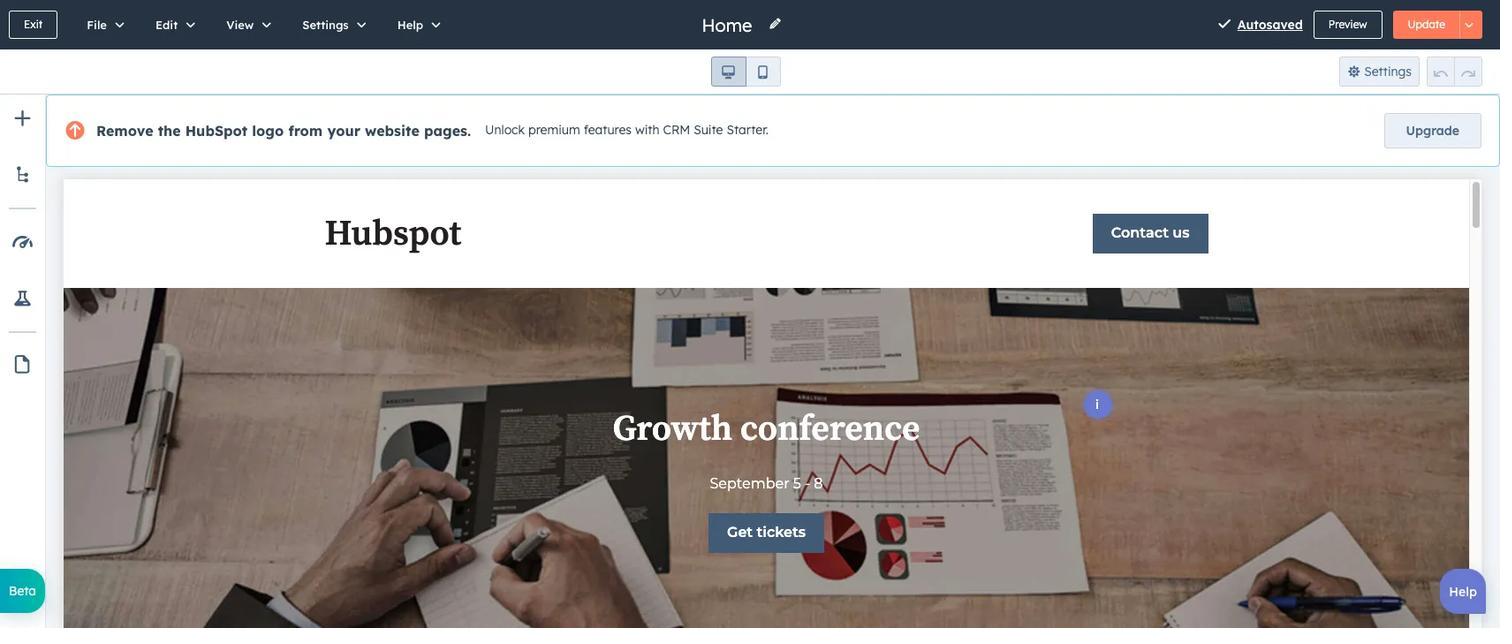 Task type: vqa. For each thing, say whether or not it's contained in the screenshot.
1st Menu Item
no



Task type: locate. For each thing, give the bounding box(es) containing it.
None field
[[700, 13, 758, 37]]

update group
[[1393, 11, 1483, 39]]

settings button
[[284, 0, 379, 49], [1339, 57, 1420, 87]]

unlock premium features with crm suite starter.
[[485, 122, 769, 138]]

help button
[[379, 0, 453, 49]]

beta
[[9, 583, 36, 599]]

1 group from the left
[[711, 57, 781, 87]]

exit link
[[9, 11, 58, 39]]

0 vertical spatial settings
[[303, 18, 349, 32]]

file
[[87, 18, 107, 32]]

help link
[[1441, 569, 1486, 614]]

0 vertical spatial help
[[397, 18, 423, 32]]

view
[[226, 18, 254, 32]]

with
[[635, 122, 660, 138]]

suite
[[694, 122, 723, 138]]

help inside button
[[397, 18, 423, 32]]

group up starter.
[[711, 57, 781, 87]]

update button
[[1393, 11, 1461, 39]]

0 vertical spatial settings button
[[284, 0, 379, 49]]

beta button
[[0, 569, 45, 613]]

0 horizontal spatial help
[[397, 18, 423, 32]]

website
[[365, 122, 420, 140]]

update
[[1408, 18, 1446, 31]]

settings right view button
[[303, 18, 349, 32]]

1 horizontal spatial help
[[1450, 584, 1478, 600]]

edit button
[[137, 0, 208, 49]]

group
[[711, 57, 781, 87], [1427, 57, 1483, 87]]

settings
[[303, 18, 349, 32], [1365, 64, 1412, 80]]

your
[[327, 122, 361, 140]]

1 horizontal spatial settings
[[1365, 64, 1412, 80]]

the
[[158, 122, 181, 140]]

1 vertical spatial settings button
[[1339, 57, 1420, 87]]

edit
[[155, 18, 178, 32]]

file button
[[68, 0, 137, 49]]

help
[[397, 18, 423, 32], [1450, 584, 1478, 600]]

group down the update group
[[1427, 57, 1483, 87]]

help inside "link"
[[1450, 584, 1478, 600]]

1 horizontal spatial group
[[1427, 57, 1483, 87]]

settings down update button
[[1365, 64, 1412, 80]]

upgrade
[[1407, 123, 1460, 139]]

1 vertical spatial settings
[[1365, 64, 1412, 80]]

0 horizontal spatial group
[[711, 57, 781, 87]]

remove
[[96, 122, 153, 140]]

2 group from the left
[[1427, 57, 1483, 87]]

1 vertical spatial help
[[1450, 584, 1478, 600]]

from
[[288, 122, 323, 140]]



Task type: describe. For each thing, give the bounding box(es) containing it.
pages.
[[424, 122, 471, 140]]

1 horizontal spatial settings button
[[1339, 57, 1420, 87]]

features
[[584, 122, 632, 138]]

autosaved button
[[1238, 14, 1303, 35]]

preview button
[[1314, 11, 1383, 39]]

remove the hubspot logo from your website pages.
[[96, 122, 471, 140]]

0 horizontal spatial settings
[[303, 18, 349, 32]]

premium
[[528, 122, 580, 138]]

view button
[[208, 0, 284, 49]]

preview
[[1329, 18, 1368, 31]]

exit
[[24, 18, 43, 31]]

hubspot
[[185, 122, 248, 140]]

logo
[[252, 122, 284, 140]]

crm
[[663, 122, 690, 138]]

upgrade link
[[1384, 113, 1482, 148]]

starter.
[[727, 122, 769, 138]]

autosaved
[[1238, 17, 1303, 33]]

help for help button
[[397, 18, 423, 32]]

unlock
[[485, 122, 525, 138]]

0 horizontal spatial settings button
[[284, 0, 379, 49]]

help for help "link"
[[1450, 584, 1478, 600]]



